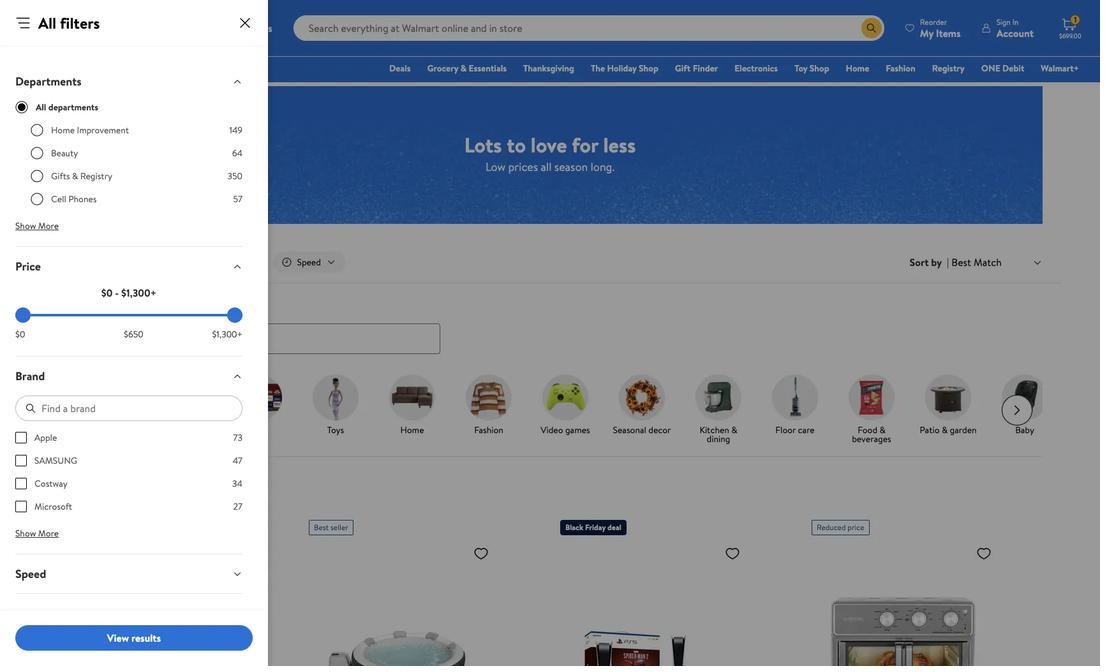Task type: describe. For each thing, give the bounding box(es) containing it.
price for price
[[15, 258, 41, 274]]

floorcare image
[[772, 374, 818, 420]]

seasonal decor link
[[609, 374, 675, 437]]

gift finder link
[[669, 61, 724, 75]]

one debit link
[[976, 61, 1030, 75]]

reduced price
[[817, 522, 864, 533]]

departments button
[[5, 62, 253, 101]]

the holiday shop
[[591, 62, 658, 75]]

show more button for brand
[[5, 523, 69, 544]]

toy
[[795, 62, 808, 75]]

improvement
[[77, 124, 129, 137]]

availability button
[[5, 594, 253, 633]]

when
[[80, 503, 104, 517]]

0 horizontal spatial home link
[[379, 374, 445, 437]]

350
[[227, 170, 243, 183]]

0 vertical spatial fashion link
[[880, 61, 921, 75]]

season
[[554, 159, 588, 175]]

toys
[[327, 423, 344, 436]]

one
[[981, 62, 1000, 75]]

toys image
[[313, 374, 359, 420]]

& for dining
[[731, 423, 737, 436]]

show for departments
[[15, 219, 36, 232]]

electronics link
[[729, 61, 784, 75]]

sort and filter section element
[[40, 242, 1061, 283]]

0 horizontal spatial $1,300+
[[121, 286, 156, 300]]

love
[[531, 131, 567, 159]]

seasonal decor image
[[619, 374, 665, 420]]

best
[[314, 522, 329, 533]]

1 vertical spatial fashion link
[[456, 374, 522, 437]]

2 vertical spatial home
[[400, 423, 424, 436]]

speed button
[[5, 555, 253, 593]]

baby
[[1015, 423, 1034, 436]]

Find a brand search field
[[15, 396, 243, 421]]

patio & garden image
[[925, 374, 971, 420]]

Deals search field
[[40, 297, 1061, 354]]

baby link
[[992, 374, 1058, 437]]

speed
[[15, 566, 46, 582]]

one debit
[[981, 62, 1024, 75]]

& for beverages
[[880, 423, 886, 436]]

phones
[[68, 193, 97, 205]]

gifts & registry
[[51, 170, 112, 183]]

departments
[[15, 73, 81, 89]]

brand group
[[15, 431, 243, 523]]

games
[[565, 423, 590, 436]]

food & beverages link
[[839, 374, 905, 446]]

& for essentials
[[461, 62, 467, 75]]

0 horizontal spatial fashion
[[474, 423, 503, 436]]

toy shop
[[795, 62, 829, 75]]

kalorik maxx 26 quart air fryer oven, stainless steel, a large chicken, 26-quart capacity image
[[812, 540, 997, 666]]

food
[[858, 423, 878, 436]]

gifts
[[51, 170, 70, 183]]

samsung
[[34, 454, 77, 467]]

registry inside all departments option group
[[80, 170, 112, 183]]

73
[[233, 431, 243, 444]]

price button
[[5, 247, 253, 286]]

price
[[848, 522, 864, 533]]

sort
[[910, 255, 929, 269]]

reduced
[[817, 522, 846, 533]]

home improvement
[[51, 124, 129, 137]]

all departments
[[36, 101, 98, 114]]

essentials
[[469, 62, 507, 75]]

the
[[591, 62, 605, 75]]

all
[[541, 159, 552, 175]]

view
[[107, 631, 129, 645]]

gift finder
[[675, 62, 718, 75]]

$0 - $1,300+
[[101, 286, 156, 300]]

deals inside "deals" link
[[389, 62, 411, 75]]

departments
[[48, 101, 98, 114]]

black friday deals image
[[83, 374, 129, 420]]

long.
[[591, 159, 615, 175]]

$650
[[124, 328, 143, 341]]

food & beverages
[[852, 423, 891, 445]]

baby image
[[1002, 374, 1048, 420]]

brand button
[[5, 357, 253, 396]]

beauty
[[51, 147, 78, 160]]

finder
[[693, 62, 718, 75]]

thanksgiving
[[523, 62, 574, 75]]

floor
[[776, 423, 796, 436]]

registry inside "registry" link
[[932, 62, 965, 75]]

video games link
[[532, 374, 599, 437]]

home for home improvement
[[51, 124, 75, 137]]

All departments radio
[[15, 101, 28, 114]]

grocery & essentials
[[427, 62, 507, 75]]

beverages
[[852, 432, 891, 445]]

kitchen & dining link
[[685, 374, 752, 446]]

$1300 range field
[[15, 314, 243, 317]]

next slide for chipmodulewithimages list image
[[1002, 395, 1033, 425]]

deal
[[608, 522, 621, 533]]

& for registry
[[72, 170, 78, 183]]

seasonal
[[613, 423, 646, 436]]

all departments option group
[[31, 124, 243, 216]]

low
[[486, 159, 506, 175]]

all for all filters
[[38, 12, 56, 34]]

black
[[565, 522, 583, 533]]

apple
[[34, 431, 57, 444]]

deals inside deals search field
[[55, 297, 82, 313]]

1
[[1074, 14, 1077, 25]]

tech
[[250, 423, 268, 436]]

149
[[229, 124, 243, 137]]

best seller
[[314, 522, 348, 533]]

patio
[[920, 423, 940, 436]]

flash deals image
[[160, 374, 205, 420]]

kitchen & dining
[[700, 423, 737, 445]]

fashion image
[[466, 374, 512, 420]]

seller
[[331, 522, 348, 533]]

patio & garden link
[[915, 374, 981, 437]]

tech link
[[226, 374, 292, 437]]

video games
[[541, 423, 590, 436]]

cell phones
[[51, 193, 97, 205]]

by
[[931, 255, 942, 269]]

less
[[603, 131, 636, 159]]

Walmart Site-Wide search field
[[293, 15, 884, 41]]

sign in to add to favorites list, playstation 5 disc console - marvel's spider-man 2 bundle image
[[725, 545, 740, 561]]



Task type: vqa. For each thing, say whether or not it's contained in the screenshot.
the California associated with State
no



Task type: locate. For each thing, give the bounding box(es) containing it.
0 vertical spatial deals
[[389, 62, 411, 75]]

view results button
[[15, 625, 253, 651]]

1 vertical spatial show
[[15, 527, 36, 540]]

results
[[131, 631, 161, 645]]

sign in to add to favorites list, apple watch series 9 gps 41mm midnight aluminum case with midnight sport band - s/m image
[[222, 545, 237, 561]]

tech image
[[236, 374, 282, 420]]

more for brand
[[38, 527, 59, 540]]

0 horizontal spatial price
[[15, 258, 41, 274]]

1 vertical spatial home
[[51, 124, 75, 137]]

fashion link
[[880, 61, 921, 75], [456, 374, 522, 437]]

2 vertical spatial deals
[[55, 476, 85, 494]]

kitchen and dining image
[[696, 374, 742, 420]]

deals left grocery
[[389, 62, 411, 75]]

& inside food & beverages
[[880, 423, 886, 436]]

None checkbox
[[15, 432, 27, 444]]

all right all departments radio
[[36, 101, 46, 114]]

None radio
[[31, 124, 43, 137], [31, 147, 43, 160], [31, 124, 43, 137], [31, 147, 43, 160]]

0 vertical spatial home
[[846, 62, 869, 75]]

more down cell
[[38, 219, 59, 232]]

video games image
[[542, 374, 588, 420]]

57
[[233, 193, 243, 205]]

for
[[572, 131, 598, 159]]

1 horizontal spatial home link
[[840, 61, 875, 75]]

show more for departments
[[15, 219, 59, 232]]

$0 for $0
[[15, 328, 25, 341]]

$1,300+
[[121, 286, 156, 300], [212, 328, 243, 341]]

debit
[[1003, 62, 1024, 75]]

all for all departments
[[36, 101, 46, 114]]

0 vertical spatial $0
[[101, 286, 113, 300]]

& inside all departments option group
[[72, 170, 78, 183]]

purchased
[[106, 503, 151, 517]]

apple watch series 9 gps 41mm midnight aluminum case with midnight sport band - s/m image
[[57, 540, 243, 666]]

None radio
[[31, 170, 43, 183], [31, 193, 43, 205], [31, 170, 43, 183], [31, 193, 43, 205]]

1 vertical spatial registry
[[80, 170, 112, 183]]

show more for brand
[[15, 527, 59, 540]]

0 vertical spatial all
[[38, 12, 56, 34]]

0 vertical spatial $1,300+
[[121, 286, 156, 300]]

deals left -
[[55, 297, 82, 313]]

toy shop link
[[789, 61, 835, 75]]

show more button down microsoft in the bottom of the page
[[5, 523, 69, 544]]

& right "gifts"
[[72, 170, 78, 183]]

0 horizontal spatial fashion link
[[456, 374, 522, 437]]

1 vertical spatial deals
[[55, 297, 82, 313]]

availability
[[15, 606, 70, 622]]

home right toy shop
[[846, 62, 869, 75]]

care
[[798, 423, 815, 436]]

gift
[[675, 62, 691, 75]]

47
[[233, 454, 243, 467]]

patio & garden
[[920, 423, 977, 436]]

sponsored
[[1010, 45, 1045, 56]]

costway
[[34, 477, 68, 490]]

1 vertical spatial $0
[[15, 328, 25, 341]]

price when purchased online
[[55, 503, 181, 517]]

registry link
[[926, 61, 970, 75]]

price inside dropdown button
[[15, 258, 41, 274]]

home up beauty
[[51, 124, 75, 137]]

deals link
[[384, 61, 416, 75]]

None checkbox
[[15, 455, 27, 466], [15, 478, 27, 489], [15, 501, 27, 512], [15, 455, 27, 466], [15, 478, 27, 489], [15, 501, 27, 512]]

sign in to add to favorites list, kalorik maxx 26 quart air fryer oven, stainless steel, a large chicken, 26-quart capacity image
[[976, 545, 992, 561]]

shop inside toy shop link
[[810, 62, 829, 75]]

video
[[541, 423, 563, 436]]

0 vertical spatial more
[[38, 219, 59, 232]]

0 horizontal spatial registry
[[80, 170, 112, 183]]

1 horizontal spatial registry
[[932, 62, 965, 75]]

shop right holiday
[[639, 62, 658, 75]]

price for price when purchased online
[[55, 503, 78, 517]]

1 vertical spatial more
[[38, 527, 59, 540]]

brand
[[15, 368, 45, 384]]

floor care
[[776, 423, 815, 436]]

& inside "kitchen & dining"
[[731, 423, 737, 436]]

decor
[[649, 423, 671, 436]]

playstation 5 disc console - marvel's spider-man 2 bundle image
[[560, 540, 745, 666]]

holiday
[[607, 62, 637, 75]]

1 horizontal spatial fashion
[[886, 62, 916, 75]]

sort by |
[[910, 255, 949, 269]]

1 vertical spatial $1,300+
[[212, 328, 243, 341]]

& right patio
[[942, 423, 948, 436]]

walmart image
[[20, 18, 103, 38]]

walmart+
[[1041, 62, 1079, 75]]

view results
[[107, 631, 161, 645]]

show more button for departments
[[5, 216, 69, 236]]

& for garden
[[942, 423, 948, 436]]

Search search field
[[293, 15, 884, 41]]

registry up phones
[[80, 170, 112, 183]]

0 horizontal spatial $0
[[15, 328, 25, 341]]

sign in to add to favorites list, saluspa 77" x 26" hollywood 240 gal. inflatable hot tub with led lights, 104f max temperature image
[[474, 545, 489, 561]]

fashion left "registry" link
[[886, 62, 916, 75]]

friday
[[585, 522, 606, 533]]

fashion down fashion image
[[474, 423, 503, 436]]

1 $699.00
[[1059, 14, 1082, 40]]

prices
[[508, 159, 538, 175]]

1 vertical spatial all
[[36, 101, 46, 114]]

cell
[[51, 193, 66, 205]]

1 more from the top
[[38, 219, 59, 232]]

deals
[[389, 62, 411, 75], [55, 297, 82, 313], [55, 476, 85, 494]]

0 vertical spatial show more button
[[5, 216, 69, 236]]

fashion
[[886, 62, 916, 75], [474, 423, 503, 436]]

none checkbox inside brand group
[[15, 432, 27, 444]]

microsoft
[[34, 500, 72, 513]]

the holiday shop link
[[585, 61, 664, 75]]

shop right "toy"
[[810, 62, 829, 75]]

home down home image
[[400, 423, 424, 436]]

1 horizontal spatial fashion link
[[880, 61, 921, 75]]

1 horizontal spatial $0
[[101, 286, 113, 300]]

34
[[232, 477, 243, 490]]

lots
[[464, 131, 502, 159]]

&
[[461, 62, 467, 75], [72, 170, 78, 183], [731, 423, 737, 436], [880, 423, 886, 436], [942, 423, 948, 436]]

show more down microsoft in the bottom of the page
[[15, 527, 59, 540]]

$0 for $0 - $1,300+
[[101, 286, 113, 300]]

online
[[154, 503, 181, 517]]

2 show more button from the top
[[5, 523, 69, 544]]

show more down cell
[[15, 219, 59, 232]]

1 vertical spatial show more button
[[5, 523, 69, 544]]

& right grocery
[[461, 62, 467, 75]]

all left filters
[[38, 12, 56, 34]]

2 show more from the top
[[15, 527, 59, 540]]

dining
[[707, 432, 730, 445]]

$0 up the brand
[[15, 328, 25, 341]]

deals up microsoft in the bottom of the page
[[55, 476, 85, 494]]

show more button
[[5, 216, 69, 236], [5, 523, 69, 544]]

seasonal decor
[[613, 423, 671, 436]]

more down microsoft in the bottom of the page
[[38, 527, 59, 540]]

1 shop from the left
[[639, 62, 658, 75]]

27
[[233, 500, 243, 513]]

close panel image
[[237, 15, 253, 31]]

1 vertical spatial home link
[[379, 374, 445, 437]]

2 show from the top
[[15, 527, 36, 540]]

grocery
[[427, 62, 458, 75]]

1 vertical spatial fashion
[[474, 423, 503, 436]]

shop
[[639, 62, 658, 75], [810, 62, 829, 75]]

0 horizontal spatial home
[[51, 124, 75, 137]]

kitchen
[[700, 423, 729, 436]]

& right dining
[[731, 423, 737, 436]]

home image
[[389, 374, 435, 420]]

$0 range field
[[15, 314, 243, 317]]

1 horizontal spatial home
[[400, 423, 424, 436]]

more for departments
[[38, 219, 59, 232]]

0 vertical spatial show
[[15, 219, 36, 232]]

64
[[232, 147, 243, 160]]

price
[[15, 258, 41, 274], [55, 503, 78, 517]]

0 vertical spatial registry
[[932, 62, 965, 75]]

0 vertical spatial home link
[[840, 61, 875, 75]]

2 horizontal spatial home
[[846, 62, 869, 75]]

0 horizontal spatial shop
[[639, 62, 658, 75]]

1 horizontal spatial shop
[[810, 62, 829, 75]]

$699.00
[[1059, 31, 1082, 40]]

Search in deals search field
[[55, 323, 440, 354]]

0 vertical spatial price
[[15, 258, 41, 274]]

all filters dialog
[[0, 0, 268, 666]]

show more button down cell
[[5, 216, 69, 236]]

0 vertical spatial fashion
[[886, 62, 916, 75]]

1 vertical spatial show more
[[15, 527, 59, 540]]

toys link
[[302, 374, 369, 437]]

1 show more from the top
[[15, 219, 59, 232]]

-
[[115, 286, 119, 300]]

all
[[38, 12, 56, 34], [36, 101, 46, 114]]

2 shop from the left
[[810, 62, 829, 75]]

lots to love for less. low prices all season long. image
[[57, 86, 1043, 224]]

garden
[[950, 423, 977, 436]]

food & beverages image
[[849, 374, 895, 420]]

$0 left -
[[101, 286, 113, 300]]

1 show from the top
[[15, 219, 36, 232]]

saluspa 77" x 26" hollywood 240 gal. inflatable hot tub with led lights, 104f max temperature image
[[309, 540, 494, 666]]

1 horizontal spatial price
[[55, 503, 78, 517]]

$0
[[101, 286, 113, 300], [15, 328, 25, 341]]

shop inside the holiday shop link
[[639, 62, 658, 75]]

0 vertical spatial show more
[[15, 219, 59, 232]]

1 horizontal spatial $1,300+
[[212, 328, 243, 341]]

all filters
[[38, 12, 100, 34]]

registry
[[932, 62, 965, 75], [80, 170, 112, 183]]

2 more from the top
[[38, 527, 59, 540]]

home inside all departments option group
[[51, 124, 75, 137]]

walmart+ link
[[1035, 61, 1085, 75]]

home for rightmost home link
[[846, 62, 869, 75]]

1 show more button from the top
[[5, 216, 69, 236]]

show for brand
[[15, 527, 36, 540]]

registry left 'one'
[[932, 62, 965, 75]]

1 vertical spatial price
[[55, 503, 78, 517]]

& right food at the right of page
[[880, 423, 886, 436]]



